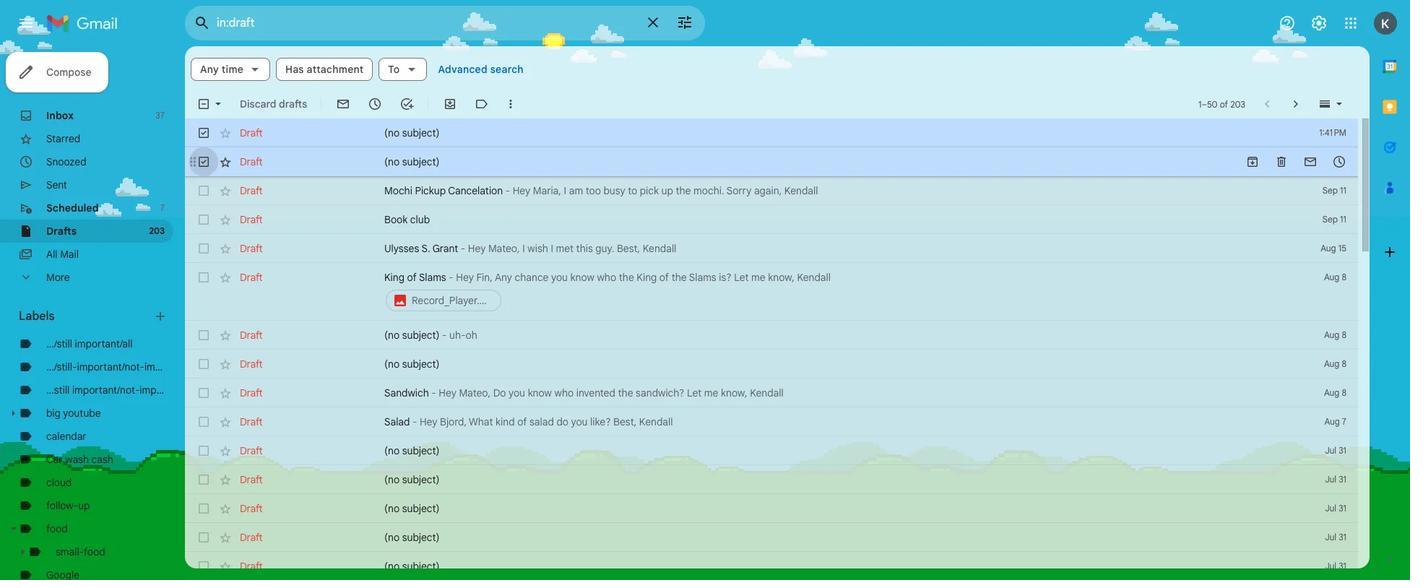 Task type: describe. For each thing, give the bounding box(es) containing it.
discard drafts button
[[234, 91, 313, 117]]

big
[[46, 407, 61, 420]]

busy
[[604, 184, 625, 197]]

5 row from the top
[[185, 234, 1358, 263]]

car wash cash
[[46, 453, 113, 466]]

grant
[[433, 242, 458, 255]]

aug 8 for ninth 'row'
[[1324, 387, 1347, 398]]

1
[[1199, 99, 1202, 109]]

hey up bjord,
[[439, 387, 457, 400]]

(no subject) link for eighth 'row' from the bottom
[[384, 357, 1279, 371]]

guy.
[[596, 242, 614, 255]]

big youtube link
[[46, 407, 101, 420]]

1 king from the left
[[384, 271, 405, 284]]

jul 31 for 11th 'row'
[[1325, 445, 1347, 456]]

small-food link
[[56, 546, 105, 559]]

book club
[[384, 213, 430, 226]]

s.
[[422, 242, 430, 255]]

draft for eighth 'row' from the bottom
[[240, 358, 263, 371]]

8 for eighth 'row' from the bottom
[[1342, 358, 1347, 369]]

cash
[[91, 453, 113, 466]]

draft for 2nd 'row' from the bottom of the page
[[240, 531, 263, 544]]

hey for hey mateo, i wish i met this guy. best, kendall
[[468, 242, 486, 255]]

12 row from the top
[[185, 465, 1358, 494]]

bjord,
[[440, 415, 467, 428]]

all
[[46, 248, 57, 261]]

clear search image
[[639, 8, 668, 37]]

follow-
[[46, 499, 78, 512]]

i for am
[[564, 184, 567, 197]]

to
[[388, 63, 400, 76]]

to button
[[379, 58, 427, 81]]

sandwich
[[384, 387, 429, 400]]

sandwich?
[[636, 387, 685, 400]]

(no subject) for (no subject) link associated with 15th 'row'
[[384, 560, 440, 573]]

1 vertical spatial mateo,
[[459, 387, 491, 400]]

wash
[[65, 453, 89, 466]]

cancelation
[[448, 184, 503, 197]]

youtube
[[63, 407, 101, 420]]

big youtube
[[46, 407, 101, 420]]

(no subject) for fourth 'row' from the bottom of the page (no subject) link
[[384, 473, 440, 486]]

follow-up link
[[46, 499, 90, 512]]

1 row from the top
[[185, 118, 1358, 147]]

(no subject) link for 2nd 'row'
[[384, 155, 1231, 169]]

mochi pickup cancelation - hey maria, i am too busy to pick up the mochi. sorry again, kendall
[[384, 184, 818, 197]]

ulysses s. grant - hey mateo, i wish i met this guy. best, kendall
[[384, 242, 677, 255]]

15
[[1339, 243, 1347, 254]]

4 jul 31 from the top
[[1325, 532, 1347, 543]]

book
[[384, 213, 408, 226]]

2 sep from the top
[[1323, 214, 1338, 225]]

important/not- for .../still-
[[77, 361, 144, 374]]

compose
[[46, 66, 91, 79]]

(no for (no subject) link associated with 15th 'row'
[[384, 560, 400, 573]]

am
[[569, 184, 583, 197]]

car
[[46, 453, 63, 466]]

hey left bjord,
[[420, 415, 438, 428]]

0 horizontal spatial know,
[[721, 387, 748, 400]]

mark as unread image
[[336, 97, 351, 111]]

7 inside labels navigation
[[160, 202, 165, 213]]

0 vertical spatial 203
[[1231, 99, 1246, 109]]

follow-up
[[46, 499, 90, 512]]

discard drafts
[[240, 98, 307, 111]]

(no subject) for 13th 'row' from the top (no subject) link
[[384, 502, 440, 515]]

31 for 15th 'row'
[[1339, 561, 1347, 572]]

(no subject) link for 2nd 'row' from the bottom of the page
[[384, 530, 1279, 545]]

(no subject) for (no subject) link for 2nd 'row' from the bottom of the page
[[384, 531, 440, 544]]

hey for hey fin, any chance you know who the king of the slams is? let me know, kendall
[[456, 271, 474, 284]]

support image
[[1279, 14, 1296, 32]]

drafts
[[279, 98, 307, 111]]

car wash cash link
[[46, 453, 113, 466]]

8 row from the top
[[185, 350, 1358, 379]]

14 row from the top
[[185, 523, 1358, 552]]

like?
[[590, 415, 611, 428]]

7 inside 'row'
[[1342, 416, 1347, 427]]

10 row from the top
[[185, 408, 1358, 436]]

15 row from the top
[[185, 552, 1358, 580]]

important for .../still-important/not-important
[[144, 361, 189, 374]]

(no subject) for (no subject) link corresponding to 2nd 'row'
[[384, 155, 440, 168]]

fin,
[[476, 271, 493, 284]]

sandwich - hey mateo, do you know who invented the sandwich? let me know, kendall
[[384, 387, 784, 400]]

7 subject) from the top
[[402, 502, 440, 515]]

- right cancelation at left top
[[506, 184, 510, 197]]

salad
[[384, 415, 410, 428]]

(no subject) link for 15th 'row'
[[384, 559, 1279, 574]]

8 for 10th 'row' from the bottom of the page
[[1342, 272, 1347, 283]]

1 horizontal spatial me
[[751, 271, 766, 284]]

main menu image
[[17, 14, 35, 32]]

3 subject) from the top
[[402, 329, 440, 342]]

(no for 11th 'row' (no subject) link
[[384, 444, 400, 457]]

sorry
[[727, 184, 752, 197]]

advanced
[[438, 63, 488, 76]]

draft for seventh 'row' from the top
[[240, 329, 263, 342]]

aug 8 for 10th 'row' from the bottom of the page
[[1324, 272, 1347, 283]]

1 slams from the left
[[419, 271, 446, 284]]

3 jul 31 from the top
[[1325, 503, 1347, 514]]

draft for third 'row' from the top of the page
[[240, 184, 263, 197]]

snoozed link
[[46, 155, 86, 168]]

...still
[[46, 384, 70, 397]]

attachment
[[307, 63, 364, 76]]

any time
[[200, 63, 244, 76]]

all mail
[[46, 248, 79, 261]]

more
[[46, 271, 70, 284]]

small-food
[[56, 546, 105, 559]]

1 sep 11 from the top
[[1323, 185, 1347, 196]]

8 for seventh 'row' from the top
[[1342, 329, 1347, 340]]

main content containing any time
[[185, 46, 1370, 580]]

starred
[[46, 132, 80, 145]]

record_player.png
[[412, 294, 497, 307]]

1 horizontal spatial know,
[[768, 271, 795, 284]]

(no for (no subject) link corresponding to 2nd 'row'
[[384, 155, 400, 168]]

drafts
[[46, 225, 77, 238]]

0 horizontal spatial know
[[528, 387, 552, 400]]

club
[[410, 213, 430, 226]]

inbox
[[46, 109, 74, 122]]

draft for 2nd 'row'
[[240, 155, 263, 168]]

add to tasks image
[[400, 97, 414, 111]]

toggle split pane mode image
[[1318, 97, 1332, 111]]

sent link
[[46, 178, 67, 191]]

4 31 from the top
[[1339, 532, 1347, 543]]

1:41 pm
[[1319, 127, 1347, 138]]

(no subject) link for 11th 'row'
[[384, 444, 1279, 458]]

(no subject) for (no subject) link corresponding to eighth 'row' from the bottom
[[384, 358, 440, 371]]

important/all
[[75, 337, 133, 350]]

- right sandwich
[[432, 387, 436, 400]]

4 jul from the top
[[1325, 532, 1337, 543]]

5 subject) from the top
[[402, 444, 440, 457]]

of down ulysses
[[407, 271, 417, 284]]

cloud link
[[46, 476, 72, 489]]

more image
[[504, 97, 518, 111]]

salad - hey bjord, what kind of salad do you like? best, kendall
[[384, 415, 673, 428]]

...still important/not-important
[[46, 384, 185, 397]]

0 horizontal spatial let
[[687, 387, 702, 400]]

advanced search
[[438, 63, 524, 76]]

draft for 15th 'row'
[[240, 560, 263, 573]]

oh
[[466, 329, 477, 342]]

calendar link
[[46, 430, 86, 443]]

2 11 from the top
[[1340, 214, 1347, 225]]

1 horizontal spatial know
[[570, 271, 595, 284]]

jul for 11th 'row'
[[1325, 445, 1337, 456]]

snoozed
[[46, 155, 86, 168]]

1 sep from the top
[[1323, 185, 1338, 196]]

2 subject) from the top
[[402, 155, 440, 168]]

0 vertical spatial mateo,
[[488, 242, 520, 255]]

- right salad
[[413, 415, 417, 428]]

(no subject) link for fourth 'row' from the bottom of the page
[[384, 473, 1279, 487]]

advanced search options image
[[671, 8, 699, 37]]

discard
[[240, 98, 276, 111]]

do
[[493, 387, 506, 400]]

.../still-important/not-important link
[[46, 361, 189, 374]]

1 horizontal spatial let
[[734, 271, 749, 284]]

has attachment
[[285, 63, 364, 76]]

snooze image
[[368, 97, 382, 111]]

Search mail text field
[[217, 16, 636, 30]]

aug 15
[[1321, 243, 1347, 254]]

draft for 1st 'row' from the top
[[240, 126, 263, 139]]

more button
[[0, 266, 173, 289]]

1 horizontal spatial you
[[551, 271, 568, 284]]

wish
[[528, 242, 548, 255]]

draft for 13th 'row' from the top
[[240, 502, 263, 515]]



Task type: vqa. For each thing, say whether or not it's contained in the screenshot.


Task type: locate. For each thing, give the bounding box(es) containing it.
aug 8
[[1324, 272, 1347, 283], [1324, 329, 1347, 340], [1324, 358, 1347, 369], [1324, 387, 1347, 398]]

1 horizontal spatial up
[[661, 184, 673, 197]]

aug for seventh 'row' from the top
[[1324, 329, 1340, 340]]

0 vertical spatial important/not-
[[77, 361, 144, 374]]

settings image
[[1311, 14, 1328, 32]]

2 (no from the top
[[384, 155, 400, 168]]

of right kind
[[517, 415, 527, 428]]

8 (no from the top
[[384, 531, 400, 544]]

1 horizontal spatial king
[[637, 271, 657, 284]]

sep
[[1323, 185, 1338, 196], [1323, 214, 1338, 225]]

1 vertical spatial 203
[[149, 225, 165, 236]]

draft for 10th 'row' from the bottom of the page
[[240, 271, 263, 284]]

1 (no subject) from the top
[[384, 126, 440, 139]]

1 vertical spatial 11
[[1340, 214, 1347, 225]]

hey left maria,
[[513, 184, 530, 197]]

food down follow-
[[46, 522, 68, 535]]

8 draft from the top
[[240, 358, 263, 371]]

of left is? at the top of page
[[660, 271, 669, 284]]

of right 50
[[1220, 99, 1228, 109]]

1 vertical spatial important
[[140, 384, 185, 397]]

- right 'grant'
[[461, 242, 466, 255]]

6 subject) from the top
[[402, 473, 440, 486]]

do
[[557, 415, 569, 428]]

31
[[1339, 445, 1347, 456], [1339, 474, 1347, 485], [1339, 503, 1347, 514], [1339, 532, 1347, 543], [1339, 561, 1347, 572]]

labels navigation
[[0, 46, 189, 580]]

0 vertical spatial best,
[[617, 242, 640, 255]]

1 vertical spatial 7
[[1342, 416, 1347, 427]]

10 draft from the top
[[240, 415, 263, 428]]

1 (no subject) link from the top
[[384, 126, 1279, 140]]

1 31 from the top
[[1339, 445, 1347, 456]]

up inside labels navigation
[[78, 499, 90, 512]]

me right sandwich?
[[704, 387, 719, 400]]

.../still
[[46, 337, 72, 350]]

i for wish
[[523, 242, 525, 255]]

2 row from the top
[[185, 147, 1358, 176]]

draft for 12th 'row' from the bottom of the page
[[240, 213, 263, 226]]

i left met
[[551, 242, 553, 255]]

me right is? at the top of page
[[751, 271, 766, 284]]

0 vertical spatial 11
[[1340, 185, 1347, 196]]

9 (no from the top
[[384, 560, 400, 573]]

2 (no subject) link from the top
[[384, 155, 1231, 169]]

who up do
[[555, 387, 574, 400]]

1 8 from the top
[[1342, 272, 1347, 283]]

2 31 from the top
[[1339, 474, 1347, 485]]

best, right like?
[[613, 415, 637, 428]]

any right the fin, on the top of the page
[[495, 271, 512, 284]]

3 row from the top
[[185, 176, 1358, 205]]

6 draft from the top
[[240, 271, 263, 284]]

1 horizontal spatial who
[[597, 271, 616, 284]]

draft for 5th 'row'
[[240, 242, 263, 255]]

i left am
[[564, 184, 567, 197]]

0 vertical spatial who
[[597, 271, 616, 284]]

3 draft from the top
[[240, 184, 263, 197]]

2 king from the left
[[637, 271, 657, 284]]

1 aug 8 from the top
[[1324, 272, 1347, 283]]

1 vertical spatial you
[[509, 387, 525, 400]]

1 horizontal spatial slams
[[689, 271, 717, 284]]

4 subject) from the top
[[402, 358, 440, 371]]

(no subject) for 11th 'row' (no subject) link
[[384, 444, 440, 457]]

4 (no subject) from the top
[[384, 444, 440, 457]]

3 jul from the top
[[1325, 503, 1337, 514]]

draft for sixth 'row' from the bottom of the page
[[240, 415, 263, 428]]

7 draft from the top
[[240, 329, 263, 342]]

8 for ninth 'row'
[[1342, 387, 1347, 398]]

search mail image
[[189, 10, 215, 36]]

gmail image
[[46, 9, 125, 38]]

12 draft from the top
[[240, 473, 263, 486]]

0 horizontal spatial 203
[[149, 225, 165, 236]]

1 jul 31 from the top
[[1325, 445, 1347, 456]]

main content
[[185, 46, 1370, 580]]

food down "follow-up"
[[84, 546, 105, 559]]

(no for fourth 'row' from the bottom of the page (no subject) link
[[384, 473, 400, 486]]

0 horizontal spatial who
[[555, 387, 574, 400]]

5 (no subject) from the top
[[384, 473, 440, 486]]

3 aug 8 from the top
[[1324, 358, 1347, 369]]

0 vertical spatial 7
[[160, 202, 165, 213]]

0 vertical spatial sep 11
[[1323, 185, 1347, 196]]

compose button
[[6, 52, 109, 92]]

jul for 15th 'row'
[[1325, 561, 1337, 572]]

any inside 'row'
[[495, 271, 512, 284]]

2 horizontal spatial you
[[571, 415, 588, 428]]

1 horizontal spatial i
[[551, 242, 553, 255]]

slams down s.
[[419, 271, 446, 284]]

1 vertical spatial know,
[[721, 387, 748, 400]]

0 vertical spatial sep
[[1323, 185, 1338, 196]]

50
[[1207, 99, 1218, 109]]

5 (no from the top
[[384, 444, 400, 457]]

slams
[[419, 271, 446, 284], [689, 271, 717, 284]]

important for ...still important/not-important
[[140, 384, 185, 397]]

3 (no subject) from the top
[[384, 358, 440, 371]]

0 vertical spatial you
[[551, 271, 568, 284]]

kendall
[[785, 184, 818, 197], [643, 242, 677, 255], [797, 271, 831, 284], [750, 387, 784, 400], [639, 415, 673, 428]]

search
[[490, 63, 524, 76]]

1 horizontal spatial 7
[[1342, 416, 1347, 427]]

None search field
[[185, 6, 705, 40]]

any left the time
[[200, 63, 219, 76]]

hey up the fin, on the top of the page
[[468, 242, 486, 255]]

4 row from the top
[[185, 205, 1358, 234]]

1 draft from the top
[[240, 126, 263, 139]]

(no
[[384, 126, 400, 139], [384, 155, 400, 168], [384, 329, 400, 342], [384, 358, 400, 371], [384, 444, 400, 457], [384, 473, 400, 486], [384, 502, 400, 515], [384, 531, 400, 544], [384, 560, 400, 573]]

important/not- down .../still-important/not-important link
[[72, 384, 140, 397]]

mateo, left wish
[[488, 242, 520, 255]]

1 vertical spatial sep
[[1323, 214, 1338, 225]]

to
[[628, 184, 637, 197]]

0 horizontal spatial slams
[[419, 271, 446, 284]]

older image
[[1289, 97, 1303, 111]]

0 vertical spatial me
[[751, 271, 766, 284]]

has attachment button
[[276, 58, 373, 81]]

aug 8 for seventh 'row' from the top
[[1324, 329, 1347, 340]]

aug 7
[[1325, 416, 1347, 427]]

11 draft from the top
[[240, 444, 263, 457]]

(no for (no subject) link corresponding to eighth 'row' from the bottom
[[384, 358, 400, 371]]

cell inside 'row'
[[384, 270, 1286, 314]]

met
[[556, 242, 574, 255]]

0 horizontal spatial king
[[384, 271, 405, 284]]

(no for 13th 'row' from the top (no subject) link
[[384, 502, 400, 515]]

let right is? at the top of page
[[734, 271, 749, 284]]

kind
[[496, 415, 515, 428]]

1 (no from the top
[[384, 126, 400, 139]]

chance
[[515, 271, 549, 284]]

2 (no subject) from the top
[[384, 155, 440, 168]]

1 vertical spatial know
[[528, 387, 552, 400]]

(no subject) link for 1st 'row' from the top
[[384, 126, 1279, 140]]

31 for fourth 'row' from the bottom of the page
[[1339, 474, 1347, 485]]

-
[[506, 184, 510, 197], [461, 242, 466, 255], [449, 271, 454, 284], [442, 329, 447, 342], [432, 387, 436, 400], [413, 415, 417, 428]]

14 draft from the top
[[240, 531, 263, 544]]

31 for 11th 'row'
[[1339, 445, 1347, 456]]

None checkbox
[[197, 97, 211, 111], [197, 126, 211, 140], [197, 155, 211, 169], [197, 184, 211, 198], [197, 241, 211, 256], [197, 270, 211, 285], [197, 328, 211, 342], [197, 386, 211, 400], [197, 415, 211, 429], [197, 501, 211, 516], [197, 97, 211, 111], [197, 126, 211, 140], [197, 155, 211, 169], [197, 184, 211, 198], [197, 241, 211, 256], [197, 270, 211, 285], [197, 328, 211, 342], [197, 386, 211, 400], [197, 415, 211, 429], [197, 501, 211, 516]]

6 (no subject) from the top
[[384, 502, 440, 515]]

cell containing king of slams
[[384, 270, 1286, 314]]

aug for eighth 'row' from the bottom
[[1324, 358, 1340, 369]]

important/not- for ...still
[[72, 384, 140, 397]]

all mail link
[[46, 248, 79, 261]]

8 (no subject) link from the top
[[384, 559, 1279, 574]]

aug for sixth 'row' from the bottom of the page
[[1325, 416, 1340, 427]]

has
[[285, 63, 304, 76]]

0 horizontal spatial food
[[46, 522, 68, 535]]

labels image
[[475, 97, 489, 111]]

mail
[[60, 248, 79, 261]]

mateo,
[[488, 242, 520, 255], [459, 387, 491, 400]]

food
[[46, 522, 68, 535], [84, 546, 105, 559]]

- up record_player.png
[[449, 271, 454, 284]]

scheduled
[[46, 202, 99, 215]]

2 8 from the top
[[1342, 329, 1347, 340]]

hey for hey maria, i am too busy to pick up the mochi. sorry again, kendall
[[513, 184, 530, 197]]

best, right guy.
[[617, 242, 640, 255]]

draft
[[240, 126, 263, 139], [240, 155, 263, 168], [240, 184, 263, 197], [240, 213, 263, 226], [240, 242, 263, 255], [240, 271, 263, 284], [240, 329, 263, 342], [240, 358, 263, 371], [240, 387, 263, 400], [240, 415, 263, 428], [240, 444, 263, 457], [240, 473, 263, 486], [240, 502, 263, 515], [240, 531, 263, 544], [240, 560, 263, 573]]

(no for (no subject) link for 2nd 'row' from the bottom of the page
[[384, 531, 400, 544]]

up
[[661, 184, 673, 197], [78, 499, 90, 512]]

1 jul from the top
[[1325, 445, 1337, 456]]

1 vertical spatial best,
[[613, 415, 637, 428]]

slams left is? at the top of page
[[689, 271, 717, 284]]

5 (no subject) link from the top
[[384, 473, 1279, 487]]

aug 8 for eighth 'row' from the bottom
[[1324, 358, 1347, 369]]

calendar
[[46, 430, 86, 443]]

king of slams - hey fin, any chance you know who the king of the slams is? let me know, kendall
[[384, 271, 831, 284]]

1 vertical spatial important/not-
[[72, 384, 140, 397]]

0 horizontal spatial you
[[509, 387, 525, 400]]

0 vertical spatial any
[[200, 63, 219, 76]]

labels
[[19, 309, 55, 324]]

king
[[384, 271, 405, 284], [637, 271, 657, 284]]

1 vertical spatial let
[[687, 387, 702, 400]]

(no for (no subject) link for 1st 'row' from the top
[[384, 126, 400, 139]]

5 jul 31 from the top
[[1325, 561, 1347, 572]]

this
[[576, 242, 593, 255]]

4 (no from the top
[[384, 358, 400, 371]]

draft for ninth 'row'
[[240, 387, 263, 400]]

draft for 11th 'row'
[[240, 444, 263, 457]]

2 aug 8 from the top
[[1324, 329, 1347, 340]]

inbox link
[[46, 109, 74, 122]]

row
[[185, 118, 1358, 147], [185, 147, 1358, 176], [185, 176, 1358, 205], [185, 205, 1358, 234], [185, 234, 1358, 263], [185, 263, 1358, 321], [185, 321, 1358, 350], [185, 350, 1358, 379], [185, 379, 1358, 408], [185, 408, 1358, 436], [185, 436, 1358, 465], [185, 465, 1358, 494], [185, 494, 1358, 523], [185, 523, 1358, 552], [185, 552, 1358, 580]]

0 vertical spatial know,
[[768, 271, 795, 284]]

scheduled link
[[46, 202, 99, 215]]

1 vertical spatial up
[[78, 499, 90, 512]]

9 draft from the top
[[240, 387, 263, 400]]

0 horizontal spatial me
[[704, 387, 719, 400]]

6 (no from the top
[[384, 473, 400, 486]]

6 row from the top
[[185, 263, 1358, 321]]

again,
[[754, 184, 782, 197]]

8 subject) from the top
[[402, 531, 440, 544]]

0 vertical spatial important
[[144, 361, 189, 374]]

(no subject) for (no subject) link for 1st 'row' from the top
[[384, 126, 440, 139]]

6 (no subject) link from the top
[[384, 501, 1279, 516]]

8 (no subject) from the top
[[384, 560, 440, 573]]

ulysses
[[384, 242, 419, 255]]

important/not- up ...still important/not-important
[[77, 361, 144, 374]]

15 draft from the top
[[240, 560, 263, 573]]

important down the .../still-important/not-important
[[140, 384, 185, 397]]

up inside 'row'
[[661, 184, 673, 197]]

invented
[[576, 387, 616, 400]]

any
[[200, 63, 219, 76], [495, 271, 512, 284]]

1 11 from the top
[[1340, 185, 1347, 196]]

any inside dropdown button
[[200, 63, 219, 76]]

know up salad
[[528, 387, 552, 400]]

1 subject) from the top
[[402, 126, 440, 139]]

8
[[1342, 272, 1347, 283], [1342, 329, 1347, 340], [1342, 358, 1347, 369], [1342, 387, 1347, 398]]

pick
[[640, 184, 659, 197]]

5 draft from the top
[[240, 242, 263, 255]]

0 horizontal spatial up
[[78, 499, 90, 512]]

know,
[[768, 271, 795, 284], [721, 387, 748, 400]]

0 vertical spatial food
[[46, 522, 68, 535]]

7 (no subject) from the top
[[384, 531, 440, 544]]

sep up the 'aug 15'
[[1323, 214, 1338, 225]]

time
[[222, 63, 244, 76]]

aug for 10th 'row' from the bottom of the page
[[1324, 272, 1340, 283]]

too
[[586, 184, 601, 197]]

...still important/not-important link
[[46, 384, 185, 397]]

book club link
[[384, 212, 1279, 227]]

2 horizontal spatial i
[[564, 184, 567, 197]]

- left 'uh-'
[[442, 329, 447, 342]]

1 vertical spatial sep 11
[[1323, 214, 1347, 225]]

7
[[160, 202, 165, 213], [1342, 416, 1347, 427]]

1 vertical spatial me
[[704, 387, 719, 400]]

is?
[[719, 271, 732, 284]]

(no subject) link
[[384, 126, 1279, 140], [384, 155, 1231, 169], [384, 357, 1279, 371], [384, 444, 1279, 458], [384, 473, 1279, 487], [384, 501, 1279, 516], [384, 530, 1279, 545], [384, 559, 1279, 574]]

2 vertical spatial you
[[571, 415, 588, 428]]

know
[[570, 271, 595, 284], [528, 387, 552, 400]]

jul 31 for 15th 'row'
[[1325, 561, 1347, 572]]

mochi
[[384, 184, 412, 197]]

0 horizontal spatial any
[[200, 63, 219, 76]]

jul 31 for fourth 'row' from the bottom of the page
[[1325, 474, 1347, 485]]

.../still-
[[46, 361, 77, 374]]

i left wish
[[523, 242, 525, 255]]

4 (no subject) link from the top
[[384, 444, 1279, 458]]

9 row from the top
[[185, 379, 1358, 408]]

jul for fourth 'row' from the bottom of the page
[[1325, 474, 1337, 485]]

4 8 from the top
[[1342, 387, 1347, 398]]

13 draft from the top
[[240, 502, 263, 515]]

jul 31
[[1325, 445, 1347, 456], [1325, 474, 1347, 485], [1325, 503, 1347, 514], [1325, 532, 1347, 543], [1325, 561, 1347, 572]]

me
[[751, 271, 766, 284], [704, 387, 719, 400]]

aug
[[1321, 243, 1336, 254], [1324, 272, 1340, 283], [1324, 329, 1340, 340], [1324, 358, 1340, 369], [1324, 387, 1340, 398], [1325, 416, 1340, 427]]

2 jul from the top
[[1325, 474, 1337, 485]]

toolbar
[[1238, 155, 1354, 169]]

starred link
[[46, 132, 80, 145]]

draft for fourth 'row' from the bottom of the page
[[240, 473, 263, 486]]

know down this
[[570, 271, 595, 284]]

.../still important/all link
[[46, 337, 133, 350]]

uh-
[[449, 329, 466, 342]]

1 50 of 203
[[1199, 99, 1246, 109]]

sent
[[46, 178, 67, 191]]

let right sandwich?
[[687, 387, 702, 400]]

0 horizontal spatial 7
[[160, 202, 165, 213]]

4 aug 8 from the top
[[1324, 387, 1347, 398]]

labels heading
[[19, 309, 153, 324]]

3 (no subject) link from the top
[[384, 357, 1279, 371]]

3 8 from the top
[[1342, 358, 1347, 369]]

of
[[1220, 99, 1228, 109], [407, 271, 417, 284], [660, 271, 669, 284], [517, 415, 527, 428]]

move to inbox image
[[443, 97, 458, 111]]

cloud
[[46, 476, 72, 489]]

3 (no from the top
[[384, 329, 400, 342]]

5 jul from the top
[[1325, 561, 1337, 572]]

who down guy.
[[597, 271, 616, 284]]

4 draft from the top
[[240, 213, 263, 226]]

1 horizontal spatial any
[[495, 271, 512, 284]]

the
[[676, 184, 691, 197], [619, 271, 634, 284], [672, 271, 687, 284], [618, 387, 633, 400]]

important up ...still important/not-important
[[144, 361, 189, 374]]

0 vertical spatial up
[[661, 184, 673, 197]]

advanced search button
[[432, 56, 530, 82]]

7 (no from the top
[[384, 502, 400, 515]]

0 vertical spatial know
[[570, 271, 595, 284]]

7 row from the top
[[185, 321, 1358, 350]]

small-
[[56, 546, 84, 559]]

None checkbox
[[197, 212, 211, 227], [197, 357, 211, 371], [197, 444, 211, 458], [197, 473, 211, 487], [197, 530, 211, 545], [197, 559, 211, 574], [197, 212, 211, 227], [197, 357, 211, 371], [197, 444, 211, 458], [197, 473, 211, 487], [197, 530, 211, 545], [197, 559, 211, 574]]

2 draft from the top
[[240, 155, 263, 168]]

9 subject) from the top
[[402, 560, 440, 573]]

important/not-
[[77, 361, 144, 374], [72, 384, 140, 397]]

203 inside labels navigation
[[149, 225, 165, 236]]

1 vertical spatial food
[[84, 546, 105, 559]]

cell
[[384, 270, 1286, 314]]

best,
[[617, 242, 640, 255], [613, 415, 637, 428]]

3 31 from the top
[[1339, 503, 1347, 514]]

aug for ninth 'row'
[[1324, 387, 1340, 398]]

1 horizontal spatial food
[[84, 546, 105, 559]]

5 31 from the top
[[1339, 561, 1347, 572]]

any time button
[[191, 58, 270, 81]]

0 horizontal spatial i
[[523, 242, 525, 255]]

2 slams from the left
[[689, 271, 717, 284]]

2 sep 11 from the top
[[1323, 214, 1347, 225]]

1 horizontal spatial 203
[[1231, 99, 1246, 109]]

sep down 1:41 pm at the top right of page
[[1323, 185, 1338, 196]]

hey left the fin, on the top of the page
[[456, 271, 474, 284]]

important
[[144, 361, 189, 374], [140, 384, 185, 397]]

toolbar inside 'row'
[[1238, 155, 1354, 169]]

7 (no subject) link from the top
[[384, 530, 1279, 545]]

tab list
[[1370, 46, 1410, 528]]

1 vertical spatial any
[[495, 271, 512, 284]]

pickup
[[415, 184, 446, 197]]

mochi.
[[694, 184, 724, 197]]

11 row from the top
[[185, 436, 1358, 465]]

(no subject) link for 13th 'row' from the top
[[384, 501, 1279, 516]]

2 jul 31 from the top
[[1325, 474, 1347, 485]]

1 vertical spatial who
[[555, 387, 574, 400]]

mateo, left do
[[459, 387, 491, 400]]

0 vertical spatial let
[[734, 271, 749, 284]]

what
[[469, 415, 493, 428]]

.../still-important/not-important
[[46, 361, 189, 374]]

13 row from the top
[[185, 494, 1358, 523]]



